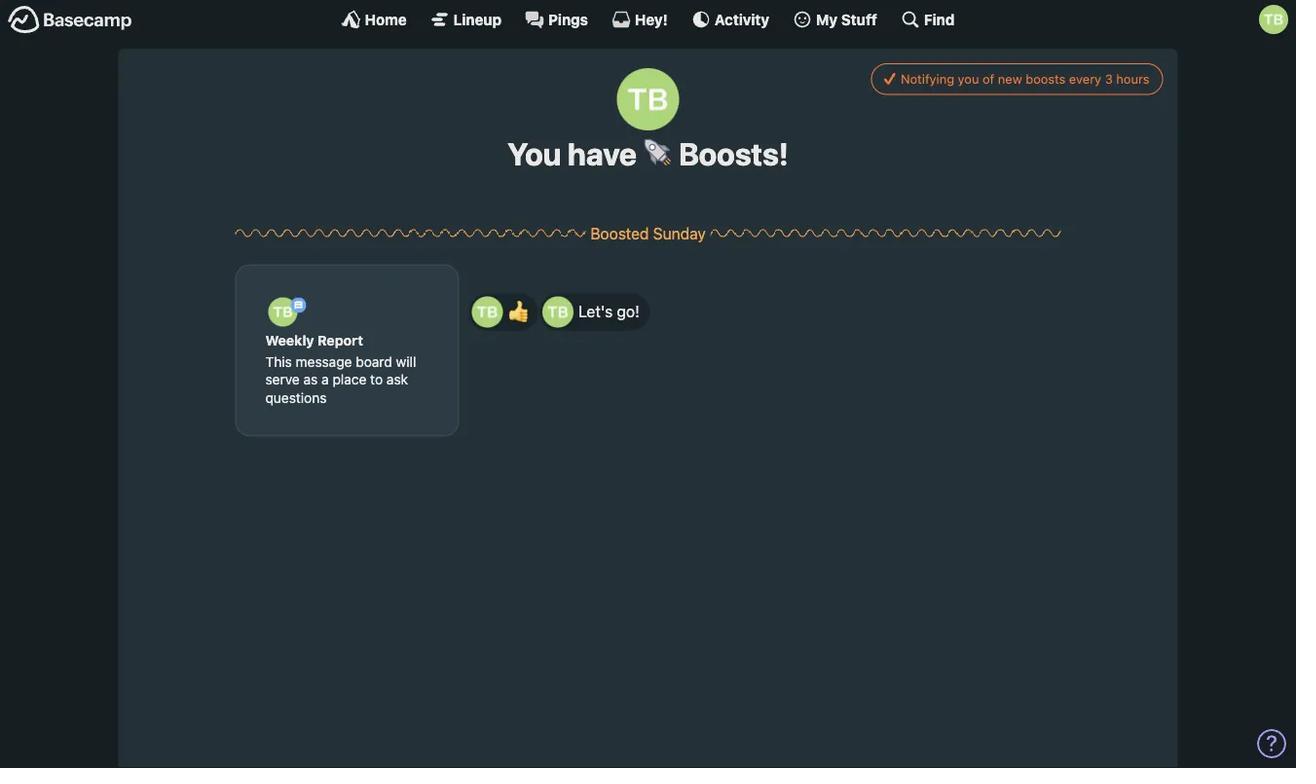 Task type: vqa. For each thing, say whether or not it's contained in the screenshot.
Sample Making a Podcast 👋 This is a sample project to showcase how we use Basecamp to make a podcast called REWORK. Take a look around and explore!
no



Task type: describe. For each thing, give the bounding box(es) containing it.
boosts
[[1026, 72, 1066, 86]]

lineup link
[[430, 10, 502, 29]]

activity link
[[691, 10, 769, 29]]

place
[[333, 372, 367, 388]]

hey!
[[635, 11, 668, 28]]

my
[[816, 11, 838, 28]]

home
[[365, 11, 407, 28]]

tim b. boosted the message with 'let's go!' element
[[540, 294, 650, 331]]

pings button
[[525, 10, 588, 29]]

lineup
[[454, 11, 502, 28]]

switch accounts image
[[8, 5, 132, 35]]

as
[[303, 372, 318, 388]]

my stuff button
[[793, 10, 877, 29]]

boosted sunday
[[590, 224, 706, 242]]

this
[[265, 354, 292, 370]]

tim b. boosted the message with '👍' element
[[469, 294, 538, 331]]

hey! button
[[611, 10, 668, 29]]

you
[[507, 135, 561, 172]]

find button
[[901, 10, 955, 29]]

notifying you of new boosts every 3 hours button
[[871, 63, 1163, 95]]

tim burton image for 👍
[[472, 296, 503, 328]]

weekly
[[265, 332, 314, 348]]

a
[[321, 372, 329, 388]]

tim burton image for you have
[[617, 68, 679, 130]]

find
[[924, 11, 955, 28]]

tim burton image
[[1259, 5, 1288, 34]]



Task type: locate. For each thing, give the bounding box(es) containing it.
home link
[[341, 10, 407, 29]]

main element
[[0, 0, 1296, 38]]

let's go!
[[579, 302, 640, 321]]

tim burton image
[[617, 68, 679, 130], [472, 296, 503, 328], [543, 296, 574, 328], [268, 297, 298, 327]]

message
[[296, 354, 352, 370]]

questions
[[265, 389, 327, 405]]

notifying you of new boosts every 3 hours
[[901, 72, 1150, 86]]

every
[[1069, 72, 1102, 86]]

boosts!
[[672, 135, 789, 172]]

ask
[[387, 372, 408, 388]]

serve
[[265, 372, 300, 388]]

tim burton image inside tim b. boosted the message with 'let's go!' element
[[543, 296, 574, 328]]

sunday element
[[653, 224, 706, 242]]

go!
[[617, 302, 640, 321]]

weekly report this message board will serve as a place to ask questions
[[265, 332, 416, 405]]

3
[[1105, 72, 1113, 86]]

tim burton image left let's
[[543, 296, 574, 328]]

will
[[396, 354, 416, 370]]

tim burton image up have on the left
[[617, 68, 679, 130]]

board
[[356, 354, 392, 370]]

tim burton image up weekly
[[268, 297, 298, 327]]

you
[[958, 72, 979, 86]]

to
[[370, 372, 383, 388]]

report
[[318, 332, 363, 348]]

let's
[[579, 302, 613, 321]]

new
[[998, 72, 1022, 86]]

👍
[[508, 300, 527, 323]]

sunday
[[653, 224, 706, 242]]

stuff
[[841, 11, 877, 28]]

boosted
[[590, 224, 649, 242]]

pings
[[548, 11, 588, 28]]

tim burton image for let's go!
[[543, 296, 574, 328]]

you have
[[507, 135, 643, 172]]

have
[[568, 135, 637, 172]]

for boosts report image
[[291, 297, 306, 313]]

hours
[[1116, 72, 1150, 86]]

tim burton image inside tim b. boosted the message with '👍' element
[[472, 296, 503, 328]]

activity
[[715, 11, 769, 28]]

my stuff
[[816, 11, 877, 28]]

of
[[983, 72, 995, 86]]

notifying
[[901, 72, 954, 86]]

tim burton image left 👍
[[472, 296, 503, 328]]



